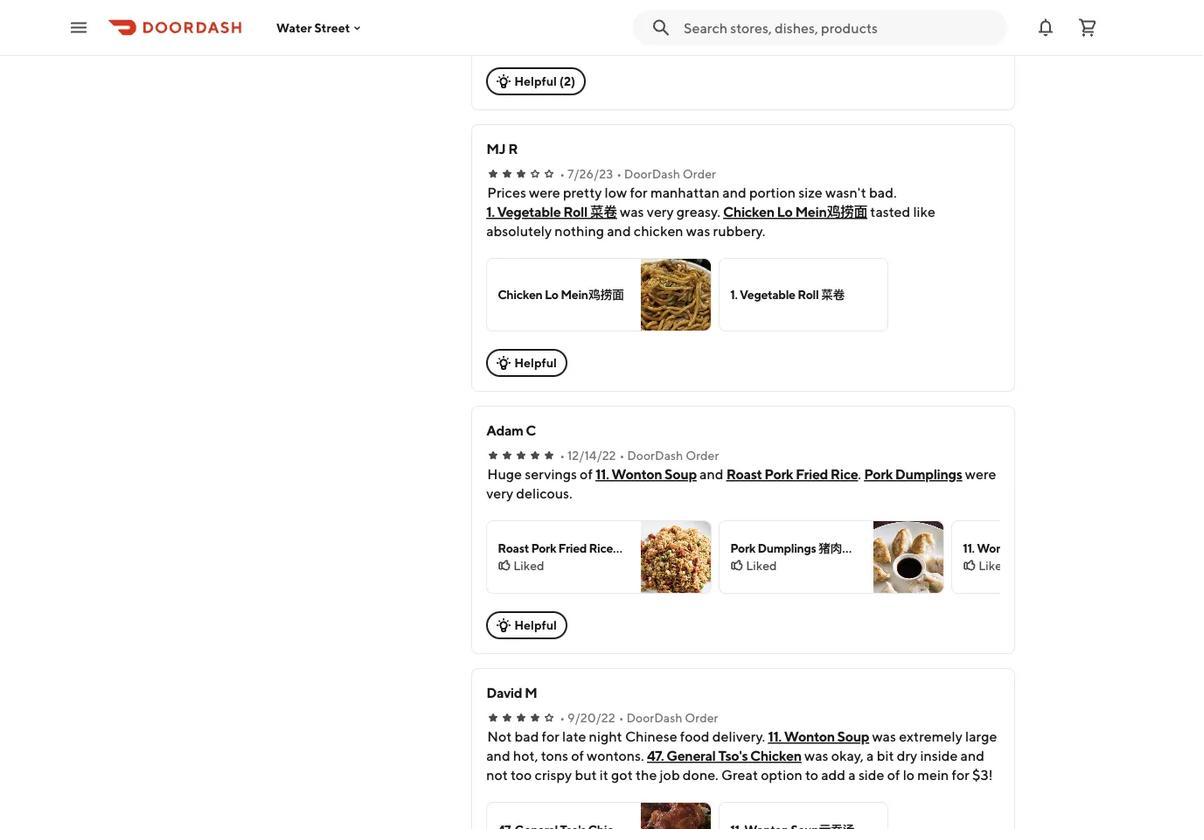 Task type: describe. For each thing, give the bounding box(es) containing it.
1 vertical spatial vegetable
[[740, 287, 796, 302]]

c
[[526, 422, 536, 439]]

11. wonton soup
[[596, 466, 697, 482]]

1. vegetable roll 菜卷 inside button
[[730, 287, 845, 302]]

pork dumplings button
[[864, 464, 963, 484]]

liked for pork
[[514, 558, 545, 573]]

• left 9/20/22
[[560, 711, 565, 725]]

• right 9/20/22
[[619, 711, 624, 725]]

• 12/14/22 • doordash order
[[560, 448, 719, 463]]

0 horizontal spatial chicken lo mein鸡捞面
[[498, 287, 624, 302]]

1 horizontal spatial chicken lo mein鸡捞面 button
[[723, 202, 868, 221]]

pork dumplings 猪肉饺(7pcs)
[[730, 541, 887, 555]]

1 vertical spatial 1.
[[730, 287, 738, 302]]

mj
[[486, 140, 506, 157]]

general
[[667, 747, 716, 764]]

roast pork fried rice pork dumplings
[[726, 466, 963, 482]]

helpful button for 1.
[[486, 349, 568, 377]]

tso's
[[718, 747, 748, 764]]

order for chicken lo mein鸡捞面
[[683, 167, 716, 181]]

0 horizontal spatial 1. vegetable roll 菜卷 button
[[486, 202, 617, 221]]

fried for rice
[[796, 466, 828, 482]]

1 vertical spatial chicken lo mein鸡捞面 button
[[486, 258, 712, 331]]

roast for roast pork fried rice pork dumplings
[[726, 466, 762, 482]]

58. shrimp with broccoli芥兰虾 image
[[641, 0, 711, 49]]

wonton for 11. wonton soup云吞汤
[[977, 541, 1021, 555]]

rice叉烧炒饭
[[589, 541, 661, 555]]

1 vertical spatial 1. vegetable roll 菜卷 button
[[719, 258, 889, 331]]

11. wonton soup云吞汤
[[963, 541, 1087, 555]]

wonton for 11. wonton soup
[[612, 466, 662, 482]]

fried for rice叉烧炒饭
[[559, 541, 587, 555]]

water street button
[[276, 20, 364, 35]]

roast for roast pork fried rice叉烧炒饭
[[498, 541, 529, 555]]

0 vertical spatial lo
[[777, 203, 793, 220]]

0 horizontal spatial mein鸡捞面
[[561, 287, 624, 302]]

mj r
[[486, 140, 518, 157]]

1 vertical spatial chicken
[[498, 287, 543, 302]]

• left 12/14/22
[[560, 448, 565, 463]]

11. wonton soup 47. general tso's chicken
[[647, 728, 870, 764]]

• 9/20/22 • doordash order
[[560, 711, 718, 725]]

0 horizontal spatial 菜卷
[[590, 203, 617, 220]]

0 vertical spatial chicken lo mein鸡捞面
[[723, 203, 868, 220]]

0 horizontal spatial roll
[[563, 203, 588, 220]]

12/14/22
[[568, 448, 616, 463]]

helpful for mj r
[[514, 356, 557, 370]]

11. wonton soup button for roast pork fried rice
[[596, 464, 697, 484]]

47.
[[647, 747, 664, 764]]

r
[[508, 140, 518, 157]]

• 7/26/23 • doordash order
[[560, 167, 716, 181]]

0 items, open order cart image
[[1078, 17, 1098, 38]]

0 horizontal spatial vegetable
[[497, 203, 561, 220]]

1 vertical spatial roll
[[798, 287, 819, 302]]



Task type: locate. For each thing, give the bounding box(es) containing it.
2 vertical spatial order
[[685, 711, 718, 725]]

dumplings left 猪肉饺(7pcs) at right bottom
[[758, 541, 816, 555]]

doordash for 11. wonton soup
[[627, 448, 683, 463]]

11. right pork dumplings 猪肉饺(7pcs) image
[[963, 541, 975, 555]]

9/20/22
[[568, 711, 615, 725]]

1 horizontal spatial chicken lo mein鸡捞面
[[723, 203, 868, 220]]

1 vertical spatial doordash
[[627, 448, 683, 463]]

Store search: begin typing to search for stores available on DoorDash text field
[[684, 18, 997, 37]]

street
[[314, 20, 350, 35]]

11. wonton soup button for 47. general tso's chicken
[[768, 727, 870, 746]]

1 horizontal spatial liked
[[746, 558, 777, 573]]

wonton up 47. general tso's chicken button
[[784, 728, 835, 745]]

soup云吞汤
[[1024, 541, 1087, 555]]

0 vertical spatial 1.
[[486, 203, 495, 220]]

wonton down "• 12/14/22 • doordash order"
[[612, 466, 662, 482]]

0 horizontal spatial dumplings
[[758, 541, 816, 555]]

11. wonton soup button
[[596, 464, 697, 484], [768, 727, 870, 746]]

0 vertical spatial 1. vegetable roll 菜卷 button
[[486, 202, 617, 221]]

0 vertical spatial fried
[[796, 466, 828, 482]]

pork right the rice
[[864, 466, 893, 482]]

helpful up c on the bottom left
[[514, 356, 557, 370]]

pork left rice叉烧炒饭 in the bottom of the page
[[531, 541, 556, 555]]

2 vertical spatial wonton
[[784, 728, 835, 745]]

1 vertical spatial wonton
[[977, 541, 1021, 555]]

helpful up 'm' at the bottom left of the page
[[514, 618, 557, 632]]

1. right the chicken lo mein鸡捞面 image
[[730, 287, 738, 302]]

liked for dumplings
[[746, 558, 777, 573]]

0 vertical spatial roll
[[563, 203, 588, 220]]

0 horizontal spatial 11. wonton soup button
[[596, 464, 697, 484]]

roast pork fried rice button
[[726, 464, 858, 484]]

2 horizontal spatial liked
[[979, 558, 1010, 573]]

doordash for 1. vegetable roll 菜卷
[[624, 167, 680, 181]]

liked down pork dumplings 猪肉饺(7pcs)
[[746, 558, 777, 573]]

1 vertical spatial 1. vegetable roll 菜卷
[[730, 287, 845, 302]]

1 horizontal spatial wonton
[[784, 728, 835, 745]]

adam c
[[486, 422, 536, 439]]

0 horizontal spatial 1. vegetable roll 菜卷
[[486, 203, 617, 220]]

2 liked from the left
[[746, 558, 777, 573]]

0 vertical spatial 菜卷
[[590, 203, 617, 220]]

open menu image
[[68, 17, 89, 38]]

soup for 11. wonton soup 47. general tso's chicken
[[837, 728, 870, 745]]

mein鸡捞面
[[795, 203, 868, 220], [561, 287, 624, 302]]

• right 7/26/23
[[617, 167, 622, 181]]

liked down 11. wonton soup云吞汤
[[979, 558, 1010, 573]]

roast
[[726, 466, 762, 482], [498, 541, 529, 555]]

pork
[[765, 466, 793, 482], [864, 466, 893, 482], [531, 541, 556, 555], [730, 541, 756, 555]]

1 vertical spatial 菜卷
[[821, 287, 845, 302]]

1 horizontal spatial 1.
[[730, 287, 738, 302]]

david
[[486, 684, 522, 701]]

helpful left (2)
[[514, 74, 557, 88]]

1 vertical spatial fried
[[559, 541, 587, 555]]

11. for 11. wonton soup云吞汤
[[963, 541, 975, 555]]

helpful (2)
[[514, 74, 576, 88]]

0 vertical spatial order
[[683, 167, 716, 181]]

1 horizontal spatial 1. vegetable roll 菜卷
[[730, 287, 845, 302]]

wonton
[[612, 466, 662, 482], [977, 541, 1021, 555], [784, 728, 835, 745]]

1 liked from the left
[[514, 558, 545, 573]]

water street
[[276, 20, 350, 35]]

2 vertical spatial chicken
[[750, 747, 802, 764]]

0 horizontal spatial liked
[[514, 558, 545, 573]]

菜卷
[[590, 203, 617, 220], [821, 287, 845, 302]]

1 helpful button from the top
[[486, 349, 568, 377]]

soup for 11. wonton soup
[[665, 466, 697, 482]]

helpful for adam c
[[514, 618, 557, 632]]

• left 7/26/23
[[560, 167, 565, 181]]

0 horizontal spatial fried
[[559, 541, 587, 555]]

chicken inside 11. wonton soup 47. general tso's chicken
[[750, 747, 802, 764]]

0 vertical spatial roast
[[726, 466, 762, 482]]

dumplings right the rice
[[895, 466, 963, 482]]

0 vertical spatial 11. wonton soup button
[[596, 464, 697, 484]]

0 horizontal spatial lo
[[545, 287, 559, 302]]

•
[[560, 167, 565, 181], [617, 167, 622, 181], [560, 448, 565, 463], [620, 448, 625, 463], [560, 711, 565, 725], [619, 711, 624, 725]]

1 vertical spatial order
[[686, 448, 719, 463]]

1 vertical spatial lo
[[545, 287, 559, 302]]

0 vertical spatial dumplings
[[895, 466, 963, 482]]

helpful (2) button
[[486, 67, 586, 95]]

1. vegetable roll 菜卷
[[486, 203, 617, 220], [730, 287, 845, 302]]

helpful button
[[486, 349, 568, 377], [486, 611, 568, 639]]

1 horizontal spatial mein鸡捞面
[[795, 203, 868, 220]]

chicken lo mein鸡捞面 button
[[723, 202, 868, 221], [486, 258, 712, 331]]

1 horizontal spatial 11.
[[768, 728, 782, 745]]

pork dumplings 猪肉饺(7pcs) image
[[874, 521, 944, 593]]

chicken lo mein鸡捞面
[[723, 203, 868, 220], [498, 287, 624, 302]]

0 vertical spatial wonton
[[612, 466, 662, 482]]

1 vertical spatial helpful
[[514, 356, 557, 370]]

1 horizontal spatial 1. vegetable roll 菜卷 button
[[719, 258, 889, 331]]

doordash up '11. wonton soup'
[[627, 448, 683, 463]]

soup inside 11. wonton soup 47. general tso's chicken
[[837, 728, 870, 745]]

0 vertical spatial chicken
[[723, 203, 775, 220]]

2 vertical spatial doordash
[[627, 711, 683, 725]]

2 vertical spatial helpful
[[514, 618, 557, 632]]

猪肉饺(7pcs)
[[819, 541, 887, 555]]

0 horizontal spatial wonton
[[612, 466, 662, 482]]

0 horizontal spatial 11.
[[596, 466, 609, 482]]

helpful
[[514, 74, 557, 88], [514, 356, 557, 370], [514, 618, 557, 632]]

0 vertical spatial mein鸡捞面
[[795, 203, 868, 220]]

1 horizontal spatial dumplings
[[895, 466, 963, 482]]

11. down 12/14/22
[[596, 466, 609, 482]]

helpful button up c on the bottom left
[[486, 349, 568, 377]]

order
[[683, 167, 716, 181], [686, 448, 719, 463], [685, 711, 718, 725]]

1 horizontal spatial roast
[[726, 466, 762, 482]]

david m
[[486, 684, 537, 701]]

1. vegetable roll 菜卷 button
[[486, 202, 617, 221], [719, 258, 889, 331]]

lo
[[777, 203, 793, 220], [545, 287, 559, 302]]

1 vertical spatial dumplings
[[758, 541, 816, 555]]

0 horizontal spatial soup
[[665, 466, 697, 482]]

rice
[[831, 466, 858, 482]]

m
[[525, 684, 537, 701]]

1 vertical spatial chicken lo mein鸡捞面
[[498, 287, 624, 302]]

2 helpful from the top
[[514, 356, 557, 370]]

3 liked from the left
[[979, 558, 1010, 573]]

vegetable
[[497, 203, 561, 220], [740, 287, 796, 302]]

1 vertical spatial 11. wonton soup button
[[768, 727, 870, 746]]

2 horizontal spatial wonton
[[977, 541, 1021, 555]]

roll
[[563, 203, 588, 220], [798, 287, 819, 302]]

47. general tso's chicken左宗鸡 image
[[641, 803, 711, 829]]

1.
[[486, 203, 495, 220], [730, 287, 738, 302]]

adam
[[486, 422, 523, 439]]

1 horizontal spatial 11. wonton soup button
[[768, 727, 870, 746]]

doordash up 47. on the right of the page
[[627, 711, 683, 725]]

1 horizontal spatial vegetable
[[740, 287, 796, 302]]

1 helpful from the top
[[514, 74, 557, 88]]

2 helpful button from the top
[[486, 611, 568, 639]]

0 horizontal spatial roast
[[498, 541, 529, 555]]

1 vertical spatial mein鸡捞面
[[561, 287, 624, 302]]

0 vertical spatial chicken lo mein鸡捞面 button
[[723, 202, 868, 221]]

• up '11. wonton soup'
[[620, 448, 625, 463]]

11.
[[596, 466, 609, 482], [963, 541, 975, 555], [768, 728, 782, 745]]

doordash right 7/26/23
[[624, 167, 680, 181]]

chicken
[[723, 203, 775, 220], [498, 287, 543, 302], [750, 747, 802, 764]]

11. up 47. general tso's chicken button
[[768, 728, 782, 745]]

liked for wonton
[[979, 558, 1010, 573]]

0 vertical spatial helpful button
[[486, 349, 568, 377]]

order for 47. general tso's chicken
[[685, 711, 718, 725]]

wonton for 11. wonton soup 47. general tso's chicken
[[784, 728, 835, 745]]

(2)
[[560, 74, 576, 88]]

helpful button for 11.
[[486, 611, 568, 639]]

notification bell image
[[1036, 17, 1057, 38]]

0 horizontal spatial 1.
[[486, 203, 495, 220]]

11. inside 11. wonton soup 47. general tso's chicken
[[768, 728, 782, 745]]

helpful button up 'm' at the bottom left of the page
[[486, 611, 568, 639]]

pork left the rice
[[765, 466, 793, 482]]

0 horizontal spatial chicken lo mein鸡捞面 button
[[486, 258, 712, 331]]

2 horizontal spatial 11.
[[963, 541, 975, 555]]

7/26/23
[[568, 167, 613, 181]]

pork right roast pork fried rice叉烧炒饭 image
[[730, 541, 756, 555]]

liked down roast pork fried rice叉烧炒饭
[[514, 558, 545, 573]]

helpful inside button
[[514, 74, 557, 88]]

liked
[[514, 558, 545, 573], [746, 558, 777, 573], [979, 558, 1010, 573]]

0 vertical spatial 11.
[[596, 466, 609, 482]]

dumplings
[[895, 466, 963, 482], [758, 541, 816, 555]]

fried left the rice
[[796, 466, 828, 482]]

fried left rice叉烧炒饭 in the bottom of the page
[[559, 541, 587, 555]]

0 vertical spatial 1. vegetable roll 菜卷
[[486, 203, 617, 220]]

0 vertical spatial helpful
[[514, 74, 557, 88]]

2 vertical spatial 11.
[[768, 728, 782, 745]]

doordash
[[624, 167, 680, 181], [627, 448, 683, 463], [627, 711, 683, 725]]

roast pork fried rice叉烧炒饭 image
[[641, 521, 711, 593]]

chicken lo mein鸡捞面 image
[[641, 259, 711, 331]]

1. down the mj
[[486, 203, 495, 220]]

wonton left soup云吞汤
[[977, 541, 1021, 555]]

wonton inside 11. wonton soup 47. general tso's chicken
[[784, 728, 835, 745]]

47. general tso's chicken button
[[647, 746, 802, 765]]

1 horizontal spatial fried
[[796, 466, 828, 482]]

1 vertical spatial roast
[[498, 541, 529, 555]]

0 vertical spatial doordash
[[624, 167, 680, 181]]

1 vertical spatial 11.
[[963, 541, 975, 555]]

0 vertical spatial soup
[[665, 466, 697, 482]]

order for roast pork fried rice
[[686, 448, 719, 463]]

1 vertical spatial helpful button
[[486, 611, 568, 639]]

roast pork fried rice叉烧炒饭
[[498, 541, 661, 555]]

fried
[[796, 466, 828, 482], [559, 541, 587, 555]]

water
[[276, 20, 312, 35]]

11. for 11. wonton soup
[[596, 466, 609, 482]]

1 horizontal spatial roll
[[798, 287, 819, 302]]

soup
[[665, 466, 697, 482], [837, 728, 870, 745]]

1 vertical spatial soup
[[837, 728, 870, 745]]

1 horizontal spatial lo
[[777, 203, 793, 220]]

0 vertical spatial vegetable
[[497, 203, 561, 220]]

3 helpful from the top
[[514, 618, 557, 632]]

1 horizontal spatial 菜卷
[[821, 287, 845, 302]]

1 horizontal spatial soup
[[837, 728, 870, 745]]



Task type: vqa. For each thing, say whether or not it's contained in the screenshot.
Chicken Lo Mein鸡捞面
yes



